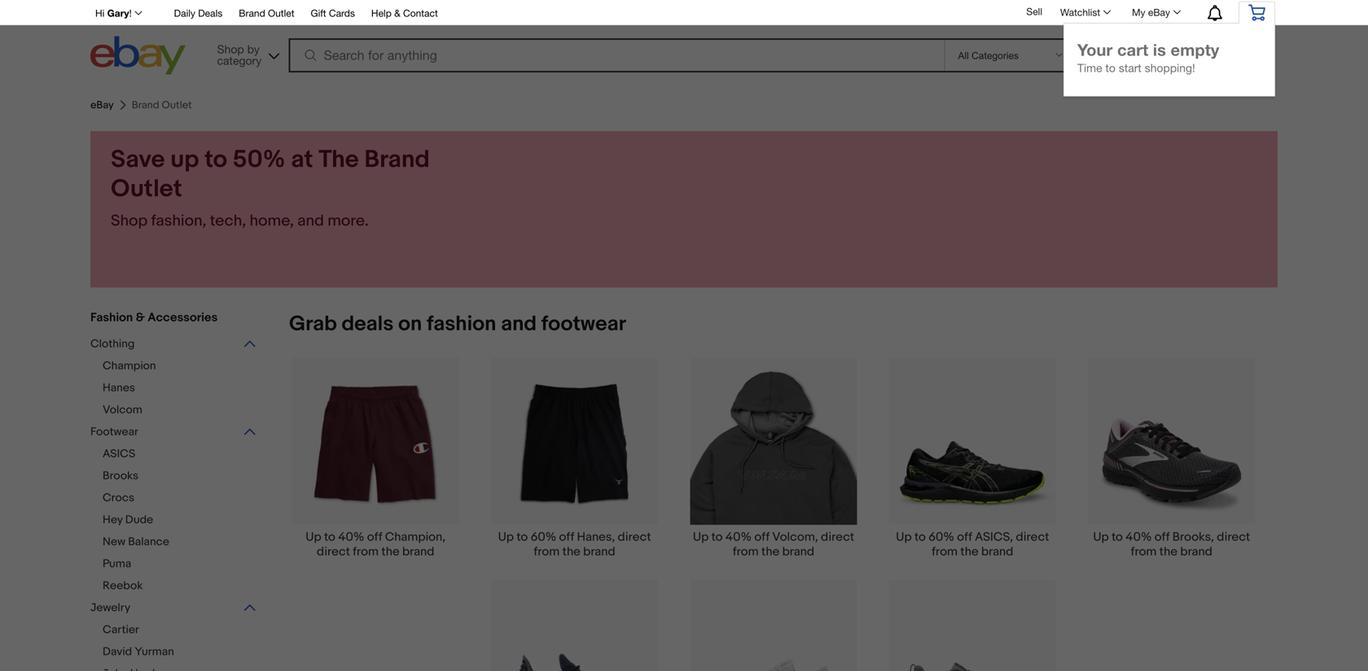 Task type: vqa. For each thing, say whether or not it's contained in the screenshot.
to within Your Cart Is Empty Time To Start Shopping!
yes



Task type: describe. For each thing, give the bounding box(es) containing it.
empty
[[1171, 40, 1220, 59]]

cards
[[329, 7, 355, 19]]

daily deals
[[174, 7, 223, 19]]

fashion & accessories
[[90, 310, 218, 325]]

grab deals on fashion and footwear
[[289, 312, 626, 337]]

to for up to 60% off asics, direct from the brand
[[915, 530, 926, 544]]

brooks link
[[103, 469, 270, 485]]

my ebay
[[1132, 7, 1171, 18]]

up to 60% off asics, direct from the brand
[[896, 530, 1050, 559]]

brand for champion,
[[402, 544, 435, 559]]

yurman
[[135, 645, 174, 659]]

footwear
[[542, 312, 626, 337]]

your cart is empty banner
[[0, 0, 1368, 671]]

& for help
[[394, 7, 401, 19]]

cartier
[[103, 623, 139, 637]]

tech,
[[210, 211, 246, 231]]

crocs
[[103, 491, 134, 505]]

time
[[1078, 61, 1103, 74]]

hi
[[95, 7, 105, 19]]

direct for up to 40% off champion, direct from the brand
[[317, 544, 350, 559]]

at
[[291, 145, 313, 174]]

up to 40% off volcom, direct from the brand
[[693, 530, 855, 559]]

your cart is empty time to start shopping!
[[1078, 40, 1220, 74]]

gift cards link
[[311, 5, 355, 23]]

save up to 50% at the brand outlet shop fashion, tech, home, and more.
[[111, 145, 430, 231]]

up to 40% off volcom, direct from the brand link
[[674, 357, 873, 559]]

brand outlet link
[[239, 5, 294, 23]]

clothing
[[90, 337, 135, 351]]

cart
[[1118, 40, 1149, 59]]

up to 60% off hanes, direct from the brand link
[[475, 357, 674, 559]]

my
[[1132, 7, 1146, 18]]

60% for hanes,
[[531, 530, 557, 544]]

asics link
[[103, 447, 270, 463]]

to inside save up to 50% at the brand outlet shop fashion, tech, home, and more.
[[205, 145, 227, 174]]

brand for hanes,
[[583, 544, 616, 559]]

cartier david yurman
[[103, 623, 174, 659]]

on
[[398, 312, 422, 337]]

up
[[170, 145, 199, 174]]

my ebay link
[[1123, 2, 1188, 22]]

sell
[[1027, 6, 1043, 17]]

hanes link
[[103, 381, 270, 397]]

sell link
[[1019, 6, 1050, 17]]

up for up to 40% off champion, direct from the brand
[[306, 530, 322, 544]]

hi gary !
[[95, 7, 132, 19]]

puma link
[[103, 557, 270, 573]]

up for up to 40% off volcom, direct from the brand
[[693, 530, 709, 544]]

accessories
[[148, 310, 218, 325]]

!
[[129, 7, 132, 19]]

brand inside brand outlet 'link'
[[239, 7, 265, 19]]

to for up to 40% off brooks, direct from the brand
[[1112, 530, 1123, 544]]

daily
[[174, 7, 195, 19]]

from for volcom,
[[733, 544, 759, 559]]

fashion,
[[151, 211, 206, 231]]

to for up to 40% off champion, direct from the brand
[[324, 530, 336, 544]]

shop
[[111, 211, 148, 231]]

off for brooks,
[[1155, 530, 1170, 544]]

up to 40% off brooks, direct from the brand link
[[1072, 357, 1272, 559]]

hanes
[[103, 381, 135, 395]]

shopping!
[[1145, 61, 1196, 74]]

none submit inside your cart is empty banner
[[1081, 38, 1217, 72]]

is
[[1153, 40, 1166, 59]]

direct for up to 60% off hanes, direct from the brand
[[618, 530, 651, 544]]

up to 40% off brooks, direct from the brand
[[1093, 530, 1251, 559]]

hey dude link
[[103, 513, 270, 529]]

grab
[[289, 312, 337, 337]]

direct for up to 60% off asics, direct from the brand
[[1016, 530, 1050, 544]]

list containing up to 40% off champion, direct from the brand
[[270, 357, 1278, 671]]

volcom
[[103, 403, 142, 417]]

up to 60% off hanes, direct from the brand
[[498, 530, 651, 559]]

dude
[[125, 513, 153, 527]]

puma
[[103, 557, 131, 571]]

brand inside save up to 50% at the brand outlet shop fashion, tech, home, and more.
[[364, 145, 430, 174]]

champion
[[103, 359, 156, 373]]

up to 60% off asics, direct from the brand link
[[873, 357, 1072, 559]]

crocs link
[[103, 491, 270, 507]]

david
[[103, 645, 132, 659]]

to inside the 'your cart is empty time to start shopping!'
[[1106, 61, 1116, 74]]

brand for asics,
[[982, 544, 1014, 559]]

help & contact
[[371, 7, 438, 19]]

help & contact link
[[371, 5, 438, 23]]



Task type: locate. For each thing, give the bounding box(es) containing it.
1 vertical spatial brand
[[364, 145, 430, 174]]

brand right deals in the top left of the page
[[239, 7, 265, 19]]

hanes,
[[577, 530, 615, 544]]

from left champion,
[[353, 544, 379, 559]]

clothing champion hanes volcom footwear asics brooks crocs hey dude new balance puma reebok
[[90, 337, 169, 593]]

3 off from the left
[[755, 530, 770, 544]]

40% for champion,
[[338, 530, 364, 544]]

1 40% from the left
[[338, 530, 364, 544]]

from for brooks,
[[1131, 544, 1157, 559]]

up inside up to 60% off hanes, direct from the brand
[[498, 530, 514, 544]]

gary
[[107, 7, 129, 19]]

from left the volcom,
[[733, 544, 759, 559]]

off left asics,
[[957, 530, 972, 544]]

the for champion,
[[382, 544, 400, 559]]

clothing button
[[90, 337, 257, 353]]

deals
[[342, 312, 394, 337]]

40% left champion,
[[338, 530, 364, 544]]

direct inside up to 40% off volcom, direct from the brand
[[821, 530, 855, 544]]

40% left brooks,
[[1126, 530, 1152, 544]]

1 horizontal spatial brand
[[364, 145, 430, 174]]

to inside up to 60% off asics, direct from the brand
[[915, 530, 926, 544]]

outlet
[[268, 7, 294, 19], [111, 174, 182, 204]]

list
[[270, 357, 1278, 671]]

& right fashion
[[136, 310, 145, 325]]

1 horizontal spatial ebay
[[1148, 7, 1171, 18]]

60% left asics,
[[929, 530, 955, 544]]

brand
[[402, 544, 435, 559], [583, 544, 616, 559], [782, 544, 815, 559], [982, 544, 1014, 559], [1181, 544, 1213, 559]]

2 60% from the left
[[929, 530, 955, 544]]

1 vertical spatial &
[[136, 310, 145, 325]]

off inside up to 60% off asics, direct from the brand
[[957, 530, 972, 544]]

off inside up to 40% off volcom, direct from the brand
[[755, 530, 770, 544]]

the inside up to 40% off brooks, direct from the brand
[[1160, 544, 1178, 559]]

0 vertical spatial ebay
[[1148, 7, 1171, 18]]

from inside up to 40% off brooks, direct from the brand
[[1131, 544, 1157, 559]]

from left 'hanes,'
[[534, 544, 560, 559]]

3 from from the left
[[733, 544, 759, 559]]

more.
[[328, 211, 369, 231]]

ebay inside account "navigation"
[[1148, 7, 1171, 18]]

40% left the volcom,
[[726, 530, 752, 544]]

the for volcom,
[[762, 544, 780, 559]]

0 horizontal spatial outlet
[[111, 174, 182, 204]]

outlet inside 'link'
[[268, 7, 294, 19]]

outlet up shop
[[111, 174, 182, 204]]

60% for asics,
[[929, 530, 955, 544]]

the
[[382, 544, 400, 559], [563, 544, 581, 559], [762, 544, 780, 559], [961, 544, 979, 559], [1160, 544, 1178, 559]]

outlet inside save up to 50% at the brand outlet shop fashion, tech, home, and more.
[[111, 174, 182, 204]]

the inside up to 40% off champion, direct from the brand
[[382, 544, 400, 559]]

off left brooks,
[[1155, 530, 1170, 544]]

brand inside up to 40% off brooks, direct from the brand
[[1181, 544, 1213, 559]]

60% left 'hanes,'
[[531, 530, 557, 544]]

4 from from the left
[[932, 544, 958, 559]]

up inside up to 40% off champion, direct from the brand
[[306, 530, 322, 544]]

asics,
[[975, 530, 1013, 544]]

2 40% from the left
[[726, 530, 752, 544]]

champion,
[[385, 530, 446, 544]]

ebay right my
[[1148, 7, 1171, 18]]

up to 40% off champion, direct from the brand
[[306, 530, 446, 559]]

1 off from the left
[[367, 530, 382, 544]]

2 horizontal spatial 40%
[[1126, 530, 1152, 544]]

3 the from the left
[[762, 544, 780, 559]]

4 off from the left
[[957, 530, 972, 544]]

2 off from the left
[[559, 530, 574, 544]]

the for asics,
[[961, 544, 979, 559]]

save
[[111, 145, 165, 174]]

5 up from the left
[[1093, 530, 1109, 544]]

ebay up save on the left top of page
[[90, 99, 114, 111]]

2 brand from the left
[[583, 544, 616, 559]]

jewelry button
[[90, 601, 257, 617]]

footwear button
[[90, 425, 257, 441]]

brooks,
[[1173, 530, 1214, 544]]

1 vertical spatial outlet
[[111, 174, 182, 204]]

off
[[367, 530, 382, 544], [559, 530, 574, 544], [755, 530, 770, 544], [957, 530, 972, 544], [1155, 530, 1170, 544]]

direct
[[618, 530, 651, 544], [821, 530, 855, 544], [1016, 530, 1050, 544], [1217, 530, 1251, 544], [317, 544, 350, 559]]

brand outlet
[[239, 7, 294, 19]]

to for up to 60% off hanes, direct from the brand
[[517, 530, 528, 544]]

to inside up to 40% off brooks, direct from the brand
[[1112, 530, 1123, 544]]

jewelry
[[90, 601, 130, 615]]

1 vertical spatial and
[[501, 312, 537, 337]]

1 brand from the left
[[402, 544, 435, 559]]

cartier link
[[103, 623, 270, 639]]

watchlist link
[[1052, 2, 1119, 22]]

contact
[[403, 7, 438, 19]]

& for fashion
[[136, 310, 145, 325]]

from inside up to 40% off volcom, direct from the brand
[[733, 544, 759, 559]]

direct inside up to 40% off brooks, direct from the brand
[[1217, 530, 1251, 544]]

the inside up to 40% off volcom, direct from the brand
[[762, 544, 780, 559]]

deals
[[198, 7, 223, 19]]

direct for up to 40% off brooks, direct from the brand
[[1217, 530, 1251, 544]]

from inside up to 60% off asics, direct from the brand
[[932, 544, 958, 559]]

brand inside up to 40% off volcom, direct from the brand
[[782, 544, 815, 559]]

3 brand from the left
[[782, 544, 815, 559]]

up
[[306, 530, 322, 544], [498, 530, 514, 544], [693, 530, 709, 544], [896, 530, 912, 544], [1093, 530, 1109, 544]]

from for champion,
[[353, 544, 379, 559]]

fashion
[[90, 310, 133, 325]]

reebok
[[103, 579, 143, 593]]

the
[[319, 145, 359, 174]]

brand inside up to 40% off champion, direct from the brand
[[402, 544, 435, 559]]

40% for volcom,
[[726, 530, 752, 544]]

gift
[[311, 7, 326, 19]]

0 vertical spatial and
[[298, 211, 324, 231]]

up for up to 60% off hanes, direct from the brand
[[498, 530, 514, 544]]

&
[[394, 7, 401, 19], [136, 310, 145, 325]]

1 from from the left
[[353, 544, 379, 559]]

up to 40% off champion, direct from the brand link
[[276, 357, 475, 559]]

50%
[[233, 145, 286, 174]]

and left more.
[[298, 211, 324, 231]]

from inside up to 40% off champion, direct from the brand
[[353, 544, 379, 559]]

your shopping cart image
[[1248, 4, 1267, 21]]

off inside up to 40% off brooks, direct from the brand
[[1155, 530, 1170, 544]]

account navigation
[[0, 0, 1368, 671]]

& right help
[[394, 7, 401, 19]]

off for hanes,
[[559, 530, 574, 544]]

new balance link
[[103, 535, 270, 551]]

1 horizontal spatial outlet
[[268, 7, 294, 19]]

0 horizontal spatial 60%
[[531, 530, 557, 544]]

40% inside up to 40% off volcom, direct from the brand
[[726, 530, 752, 544]]

from
[[353, 544, 379, 559], [534, 544, 560, 559], [733, 544, 759, 559], [932, 544, 958, 559], [1131, 544, 1157, 559]]

direct inside up to 60% off hanes, direct from the brand
[[618, 530, 651, 544]]

outlet left gift
[[268, 7, 294, 19]]

up for up to 60% off asics, direct from the brand
[[896, 530, 912, 544]]

up inside up to 60% off asics, direct from the brand
[[896, 530, 912, 544]]

1 horizontal spatial 40%
[[726, 530, 752, 544]]

from left brooks,
[[1131, 544, 1157, 559]]

1 up from the left
[[306, 530, 322, 544]]

to for up to 40% off volcom, direct from the brand
[[712, 530, 723, 544]]

& inside account "navigation"
[[394, 7, 401, 19]]

2 up from the left
[[498, 530, 514, 544]]

up inside up to 40% off brooks, direct from the brand
[[1093, 530, 1109, 544]]

watchlist
[[1061, 7, 1101, 18]]

footwear
[[90, 425, 138, 439]]

from for hanes,
[[534, 544, 560, 559]]

40% inside up to 40% off brooks, direct from the brand
[[1126, 530, 1152, 544]]

5 the from the left
[[1160, 544, 1178, 559]]

5 from from the left
[[1131, 544, 1157, 559]]

None submit
[[1081, 38, 1217, 72]]

40% for brooks,
[[1126, 530, 1152, 544]]

0 vertical spatial outlet
[[268, 7, 294, 19]]

the inside up to 60% off hanes, direct from the brand
[[563, 544, 581, 559]]

brand for brooks,
[[1181, 544, 1213, 559]]

brooks
[[103, 469, 139, 483]]

asics
[[103, 447, 135, 461]]

start
[[1119, 61, 1142, 74]]

0 vertical spatial brand
[[239, 7, 265, 19]]

reebok link
[[103, 579, 270, 595]]

direct inside up to 60% off asics, direct from the brand
[[1016, 530, 1050, 544]]

new
[[103, 535, 126, 549]]

brand inside up to 60% off hanes, direct from the brand
[[583, 544, 616, 559]]

0 vertical spatial &
[[394, 7, 401, 19]]

4 brand from the left
[[982, 544, 1014, 559]]

off left champion,
[[367, 530, 382, 544]]

40%
[[338, 530, 364, 544], [726, 530, 752, 544], [1126, 530, 1152, 544]]

0 horizontal spatial brand
[[239, 7, 265, 19]]

up inside up to 40% off volcom, direct from the brand
[[693, 530, 709, 544]]

4 the from the left
[[961, 544, 979, 559]]

up for up to 40% off brooks, direct from the brand
[[1093, 530, 1109, 544]]

volcom,
[[772, 530, 818, 544]]

daily deals link
[[174, 5, 223, 23]]

to inside up to 40% off champion, direct from the brand
[[324, 530, 336, 544]]

60%
[[531, 530, 557, 544], [929, 530, 955, 544]]

david yurman link
[[103, 645, 270, 661]]

and right fashion
[[501, 312, 537, 337]]

40% inside up to 40% off champion, direct from the brand
[[338, 530, 364, 544]]

0 horizontal spatial ebay
[[90, 99, 114, 111]]

0 horizontal spatial 40%
[[338, 530, 364, 544]]

off inside up to 60% off hanes, direct from the brand
[[559, 530, 574, 544]]

home,
[[250, 211, 294, 231]]

from inside up to 60% off hanes, direct from the brand
[[534, 544, 560, 559]]

4 up from the left
[[896, 530, 912, 544]]

0 horizontal spatial and
[[298, 211, 324, 231]]

1 60% from the left
[[531, 530, 557, 544]]

the for hanes,
[[563, 544, 581, 559]]

1 horizontal spatial &
[[394, 7, 401, 19]]

your
[[1078, 40, 1113, 59]]

off inside up to 40% off champion, direct from the brand
[[367, 530, 382, 544]]

60% inside up to 60% off asics, direct from the brand
[[929, 530, 955, 544]]

5 brand from the left
[[1181, 544, 1213, 559]]

balance
[[128, 535, 169, 549]]

to inside up to 40% off volcom, direct from the brand
[[712, 530, 723, 544]]

ebay
[[1148, 7, 1171, 18], [90, 99, 114, 111]]

to inside up to 60% off hanes, direct from the brand
[[517, 530, 528, 544]]

direct for up to 40% off volcom, direct from the brand
[[821, 530, 855, 544]]

gift cards
[[311, 7, 355, 19]]

off left the volcom,
[[755, 530, 770, 544]]

3 40% from the left
[[1126, 530, 1152, 544]]

brand right the
[[364, 145, 430, 174]]

2 from from the left
[[534, 544, 560, 559]]

1 horizontal spatial and
[[501, 312, 537, 337]]

off for asics,
[[957, 530, 972, 544]]

3 up from the left
[[693, 530, 709, 544]]

off left 'hanes,'
[[559, 530, 574, 544]]

champion link
[[103, 359, 270, 375]]

from left asics,
[[932, 544, 958, 559]]

and inside save up to 50% at the brand outlet shop fashion, tech, home, and more.
[[298, 211, 324, 231]]

1 horizontal spatial 60%
[[929, 530, 955, 544]]

from for asics,
[[932, 544, 958, 559]]

brand inside up to 60% off asics, direct from the brand
[[982, 544, 1014, 559]]

1 vertical spatial ebay
[[90, 99, 114, 111]]

fashion
[[427, 312, 496, 337]]

the for brooks,
[[1160, 544, 1178, 559]]

off for champion,
[[367, 530, 382, 544]]

off for volcom,
[[755, 530, 770, 544]]

1 the from the left
[[382, 544, 400, 559]]

hey
[[103, 513, 123, 527]]

2 the from the left
[[563, 544, 581, 559]]

60% inside up to 60% off hanes, direct from the brand
[[531, 530, 557, 544]]

and
[[298, 211, 324, 231], [501, 312, 537, 337]]

volcom link
[[103, 403, 270, 419]]

the inside up to 60% off asics, direct from the brand
[[961, 544, 979, 559]]

5 off from the left
[[1155, 530, 1170, 544]]

0 horizontal spatial &
[[136, 310, 145, 325]]

brand for volcom,
[[782, 544, 815, 559]]

direct inside up to 40% off champion, direct from the brand
[[317, 544, 350, 559]]

help
[[371, 7, 392, 19]]



